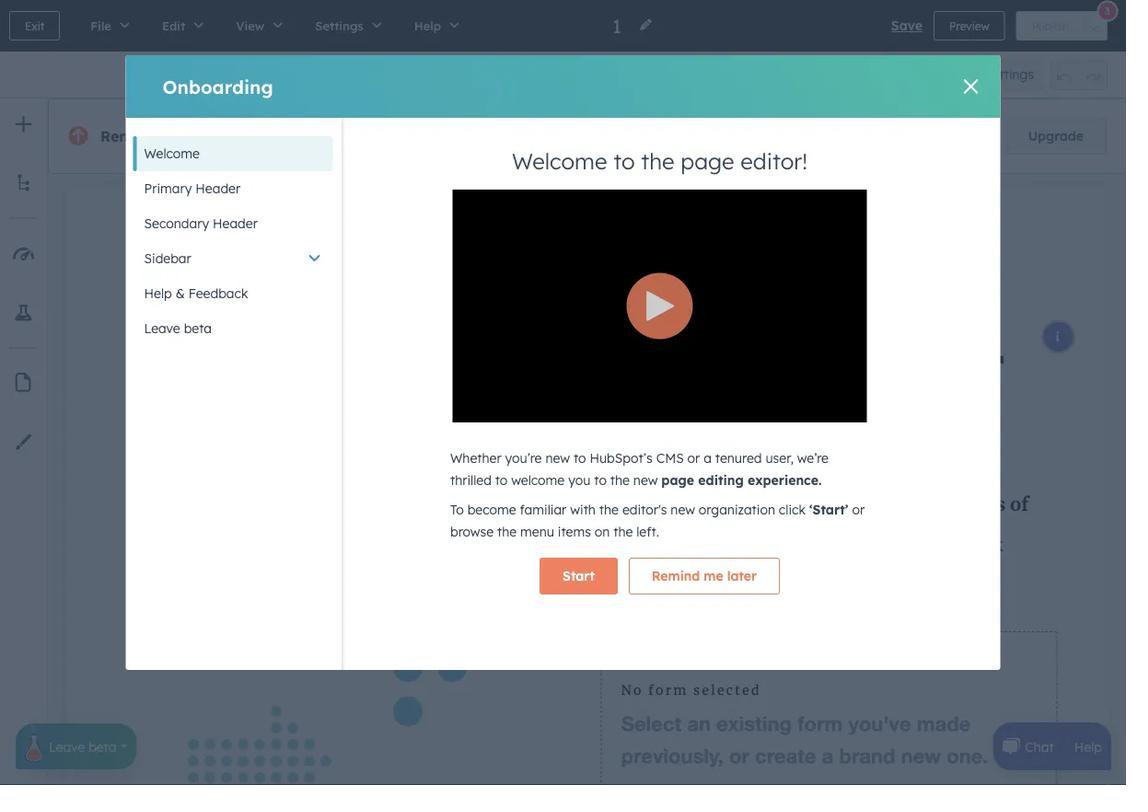 Task type: locate. For each thing, give the bounding box(es) containing it.
suite
[[723, 128, 754, 144]]

1 vertical spatial help
[[1075, 739, 1103, 755]]

welcome
[[144, 146, 200, 162], [512, 147, 607, 175]]

beta inside popup button
[[89, 739, 117, 755]]

help for help & feedback
[[144, 286, 172, 302]]

0 vertical spatial help
[[144, 286, 172, 302]]

to right thrilled
[[495, 473, 508, 489]]

0 horizontal spatial help
[[144, 286, 172, 302]]

1 vertical spatial header
[[213, 216, 258, 232]]

the down hubspot's
[[611, 473, 630, 489]]

2 vertical spatial new
[[671, 502, 695, 518]]

editing
[[699, 473, 744, 489]]

hubspot's
[[590, 450, 653, 467]]

save
[[892, 18, 923, 34]]

menu
[[521, 524, 554, 540]]

from
[[301, 127, 336, 146]]

or right 'start'
[[853, 502, 865, 518]]

0 vertical spatial page
[[681, 147, 735, 175]]

to
[[614, 147, 635, 175], [574, 450, 586, 467], [495, 473, 508, 489], [594, 473, 607, 489]]

None field
[[611, 13, 628, 38]]

a
[[704, 450, 712, 467]]

group
[[522, 59, 595, 90], [1050, 59, 1108, 90]]

to become familiar with the editor's new organization click 'start'
[[450, 502, 849, 518]]

0 horizontal spatial beta
[[89, 739, 117, 755]]

new
[[546, 450, 570, 467], [634, 473, 658, 489], [671, 502, 695, 518]]

primary header button
[[133, 171, 333, 206]]

remind me later
[[652, 568, 757, 584]]

thrilled
[[450, 473, 492, 489]]

1 horizontal spatial leave
[[144, 321, 180, 337]]

or left "a"
[[688, 450, 700, 467]]

become
[[468, 502, 516, 518]]

group down publish group
[[1050, 59, 1108, 90]]

sidebar
[[144, 251, 191, 267]]

primary
[[144, 181, 192, 197]]

1 horizontal spatial new
[[634, 473, 658, 489]]

familiar
[[520, 502, 567, 518]]

experience.
[[748, 473, 822, 489]]

welcome inside button
[[144, 146, 200, 162]]

1 horizontal spatial beta
[[184, 321, 212, 337]]

welcome down premium
[[512, 147, 607, 175]]

whether you're new to hubspot's cms or a tenured user, we're thrilled to welcome you to the new
[[450, 450, 829, 489]]

header for primary header
[[196, 181, 241, 197]]

beta inside button
[[184, 321, 212, 337]]

you're
[[505, 450, 542, 467]]

the
[[165, 127, 188, 146], [641, 147, 675, 175], [611, 473, 630, 489], [600, 502, 619, 518], [497, 524, 517, 540], [614, 524, 633, 540]]

you
[[568, 473, 591, 489]]

save button
[[892, 15, 923, 37]]

1 horizontal spatial welcome
[[512, 147, 607, 175]]

help
[[144, 286, 172, 302], [1075, 739, 1103, 755]]

page down crm
[[681, 147, 735, 175]]

landing
[[380, 127, 437, 146]]

header down primary header button
[[213, 216, 258, 232]]

0 vertical spatial or
[[688, 450, 700, 467]]

with up the 'items'
[[570, 502, 596, 518]]

help left '&'
[[144, 286, 172, 302]]

with inside welcome to the page editor! "dialog"
[[570, 502, 596, 518]]

welcome for welcome
[[144, 146, 200, 162]]

1 vertical spatial new
[[634, 473, 658, 489]]

1 horizontal spatial with
[[662, 128, 688, 144]]

0 horizontal spatial or
[[688, 450, 700, 467]]

primary header
[[144, 181, 241, 197]]

0 horizontal spatial new
[[546, 450, 570, 467]]

new up welcome
[[546, 450, 570, 467]]

whether
[[450, 450, 502, 467]]

start
[[563, 568, 595, 584]]

0 vertical spatial with
[[662, 128, 688, 144]]

1 vertical spatial page
[[662, 473, 695, 489]]

with
[[662, 128, 688, 144], [570, 502, 596, 518]]

0 horizontal spatial group
[[522, 59, 595, 90]]

1 horizontal spatial or
[[853, 502, 865, 518]]

leave
[[144, 321, 180, 337], [49, 739, 85, 755]]

welcome up primary
[[144, 146, 200, 162]]

1 horizontal spatial leave beta
[[144, 321, 212, 337]]

items
[[558, 524, 591, 540]]

header down welcome button
[[196, 181, 241, 197]]

2 group from the left
[[1050, 59, 1108, 90]]

new up editor's
[[634, 473, 658, 489]]

the up on
[[600, 502, 619, 518]]

help right chat
[[1075, 739, 1103, 755]]

to
[[450, 502, 464, 518]]

1 vertical spatial leave
[[49, 739, 85, 755]]

0 vertical spatial header
[[196, 181, 241, 197]]

or inside whether you're new to hubspot's cms or a tenured user, we're thrilled to welcome you to the new
[[688, 450, 700, 467]]

0 vertical spatial new
[[546, 450, 570, 467]]

beta
[[184, 321, 212, 337], [89, 739, 117, 755]]

0 vertical spatial beta
[[184, 321, 212, 337]]

leave beta inside popup button
[[49, 739, 117, 755]]

header
[[196, 181, 241, 197], [213, 216, 258, 232]]

0 vertical spatial leave
[[144, 321, 180, 337]]

pages.
[[442, 127, 491, 146]]

1 group from the left
[[522, 59, 595, 90]]

1 vertical spatial or
[[853, 502, 865, 518]]

settings button
[[959, 59, 1043, 90]]

with for familiar
[[570, 502, 596, 518]]

the right the remove
[[165, 127, 188, 146]]

group up premium
[[522, 59, 595, 90]]

the down unlock premium features with crm suite starter.
[[641, 147, 675, 175]]

with up welcome to the page editor!
[[662, 128, 688, 144]]

publish button
[[1017, 11, 1085, 41]]

crm
[[691, 128, 720, 144]]

1 vertical spatial with
[[570, 502, 596, 518]]

1 vertical spatial leave beta
[[49, 739, 117, 755]]

page down cms
[[662, 473, 695, 489]]

welcome to the page editor! dialog
[[126, 55, 1001, 671]]

page
[[681, 147, 735, 175], [662, 473, 695, 489]]

onboarding
[[163, 75, 273, 98]]

editor's
[[623, 502, 667, 518]]

preview button
[[934, 11, 1006, 41]]

0 horizontal spatial welcome
[[144, 146, 200, 162]]

0 horizontal spatial leave
[[49, 739, 85, 755]]

remind me later button
[[629, 558, 780, 595]]

1 horizontal spatial help
[[1075, 739, 1103, 755]]

1 vertical spatial beta
[[89, 739, 117, 755]]

user,
[[766, 450, 794, 467]]

help inside "button"
[[144, 286, 172, 302]]

0 vertical spatial leave beta
[[144, 321, 212, 337]]

1 horizontal spatial group
[[1050, 59, 1108, 90]]

welcome
[[512, 473, 565, 489]]

the down become
[[497, 524, 517, 540]]

or
[[688, 450, 700, 467], [853, 502, 865, 518]]

0 horizontal spatial with
[[570, 502, 596, 518]]

unlock
[[506, 128, 547, 144]]

organization
[[699, 502, 776, 518]]

0 horizontal spatial leave beta
[[49, 739, 117, 755]]

new right editor's
[[671, 502, 695, 518]]

leave beta
[[144, 321, 212, 337], [49, 739, 117, 755]]



Task type: vqa. For each thing, say whether or not it's contained in the screenshot.
Primary Header at the left of page
yes



Task type: describe. For each thing, give the bounding box(es) containing it.
to right you at right
[[594, 473, 607, 489]]

left.
[[637, 524, 659, 540]]

premium
[[551, 128, 605, 144]]

leave inside leave beta popup button
[[49, 739, 85, 755]]

remove
[[100, 127, 160, 146]]

leave beta inside button
[[144, 321, 212, 337]]

welcome to the page editor!
[[512, 147, 808, 175]]

on
[[595, 524, 610, 540]]

me
[[704, 568, 724, 584]]

browse
[[450, 524, 494, 540]]

'start'
[[810, 502, 849, 518]]

later
[[728, 568, 757, 584]]

sidebar button
[[133, 241, 333, 276]]

we're
[[798, 450, 829, 467]]

chat
[[1026, 739, 1054, 755]]

editor!
[[741, 147, 808, 175]]

or inside or browse the menu items on the left.
[[853, 502, 865, 518]]

2 horizontal spatial new
[[671, 502, 695, 518]]

leave inside leave beta button
[[144, 321, 180, 337]]

upgrade
[[1029, 128, 1084, 144]]

hubspot
[[193, 127, 258, 146]]

start button
[[540, 558, 618, 595]]

settings
[[985, 66, 1034, 82]]

starter.
[[758, 128, 802, 144]]

secondary header button
[[133, 206, 333, 241]]

to down features
[[614, 147, 635, 175]]

exit
[[25, 19, 44, 33]]

feedback
[[189, 286, 248, 302]]

help for help
[[1075, 739, 1103, 755]]

exit link
[[9, 11, 60, 41]]

with for features
[[662, 128, 688, 144]]

logo
[[263, 127, 296, 146]]

welcome for welcome to the page editor!
[[512, 147, 607, 175]]

or browse the menu items on the left.
[[450, 502, 865, 540]]

welcome button
[[133, 136, 333, 171]]

remind
[[652, 568, 700, 584]]

the inside whether you're new to hubspot's cms or a tenured user, we're thrilled to welcome you to the new
[[611, 473, 630, 489]]

header for secondary header
[[213, 216, 258, 232]]

your
[[341, 127, 376, 146]]

click
[[779, 502, 806, 518]]

leave beta button
[[16, 717, 137, 770]]

tenured
[[716, 450, 762, 467]]

the right on
[[614, 524, 633, 540]]

page editing experience.
[[662, 473, 822, 489]]

secondary header
[[144, 216, 258, 232]]

3
[[1105, 5, 1111, 18]]

preview
[[950, 19, 990, 33]]

unlock premium features with crm suite starter.
[[506, 128, 802, 144]]

close image
[[964, 79, 979, 94]]

publish group
[[1017, 11, 1108, 41]]

cms
[[656, 450, 684, 467]]

help & feedback button
[[133, 276, 333, 311]]

&
[[176, 286, 185, 302]]

publish
[[1032, 19, 1069, 33]]

secondary
[[144, 216, 209, 232]]

help & feedback
[[144, 286, 248, 302]]

to up you at right
[[574, 450, 586, 467]]

remove the hubspot logo from your landing pages.
[[100, 127, 491, 146]]

leave beta button
[[133, 311, 333, 346]]

upgrade link
[[1006, 118, 1107, 155]]

features
[[609, 128, 659, 144]]



